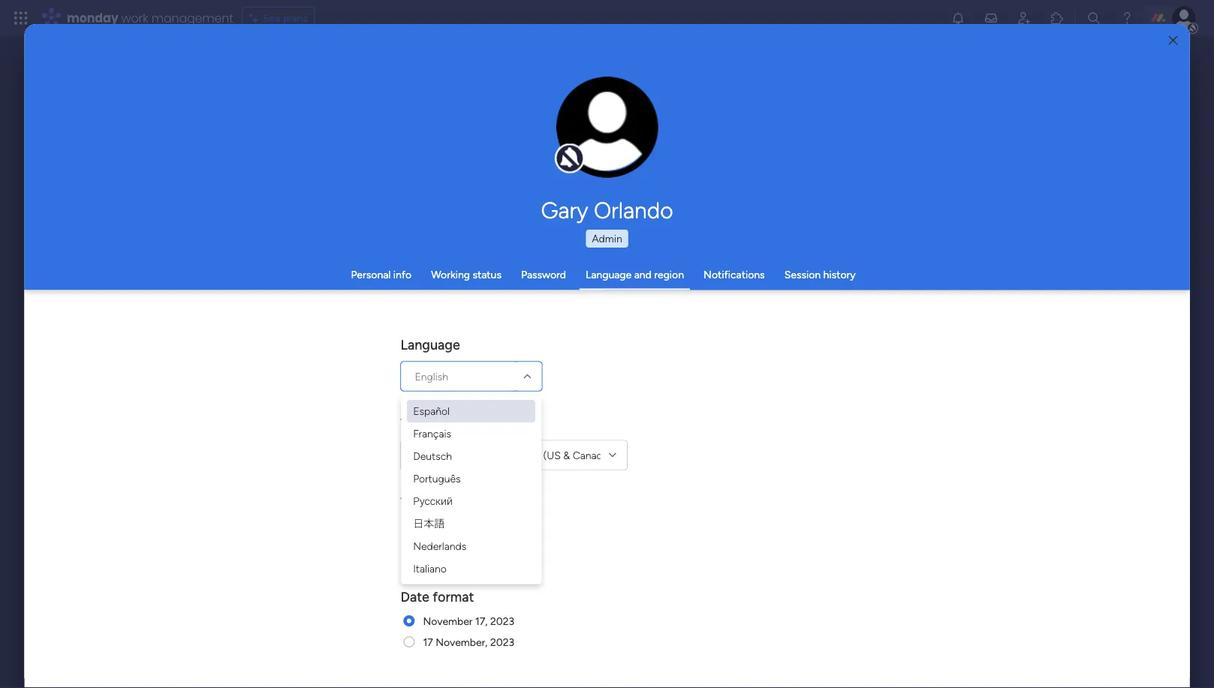 Task type: vqa. For each thing, say whether or not it's contained in the screenshot.
the November on the left
yes



Task type: locate. For each thing, give the bounding box(es) containing it.
(us
[[543, 449, 561, 462]]

12 hours button
[[423, 519, 517, 536]]

working status link
[[431, 269, 502, 281]]

see
[[263, 12, 281, 24]]

1 vertical spatial 2023
[[490, 636, 515, 649]]

plans
[[283, 12, 308, 24]]

language
[[586, 269, 632, 281], [401, 337, 460, 353]]

time format
[[401, 495, 475, 511]]

session history link
[[785, 269, 856, 281]]

0 vertical spatial format
[[434, 495, 475, 511]]

1 vertical spatial time
[[401, 495, 431, 511]]

nederlands
[[413, 540, 467, 553]]

hours up nederlands at the bottom left of the page
[[437, 521, 467, 534]]

language up english
[[401, 337, 460, 353]]

status
[[473, 269, 502, 281]]

hours right 24
[[439, 544, 470, 557]]

format up november
[[433, 590, 474, 606]]

1 horizontal spatial time
[[518, 449, 541, 462]]

session
[[785, 269, 821, 281]]

see plans button
[[242, 7, 315, 29]]

05:00)
[[446, 449, 478, 462]]

hours for 24 hours
[[439, 544, 470, 557]]

orlando
[[594, 197, 673, 224]]

2023
[[490, 615, 515, 628], [490, 636, 515, 649]]

1 horizontal spatial language
[[586, 269, 632, 281]]

12 hours
[[423, 521, 467, 534]]

17,
[[475, 615, 488, 628]]

2023 right 17,
[[490, 615, 515, 628]]

time left the '(us'
[[518, 449, 541, 462]]

1 vertical spatial language
[[401, 337, 460, 353]]

2023 down november 17, 2023
[[490, 636, 515, 649]]

0 horizontal spatial language
[[401, 337, 460, 353]]

1 2023 from the top
[[490, 615, 515, 628]]

notifications link
[[704, 269, 765, 281]]

gary
[[541, 197, 588, 224]]

time up 日本語
[[401, 495, 431, 511]]

deutsch
[[413, 450, 452, 463]]

0 vertical spatial time
[[518, 449, 541, 462]]

change profile picture
[[576, 135, 640, 160]]

inbox image
[[984, 11, 999, 26]]

gary orlando
[[541, 197, 673, 224]]

english
[[415, 370, 448, 383]]

personal
[[351, 269, 391, 281]]

0 vertical spatial language
[[586, 269, 632, 281]]

info
[[393, 269, 412, 281]]

language and region link
[[586, 269, 684, 281]]

invite members image
[[1017, 11, 1032, 26]]

2 2023 from the top
[[490, 636, 515, 649]]

português
[[413, 472, 461, 485]]

time
[[518, 449, 541, 462], [401, 495, 431, 511]]

change profile picture button
[[557, 77, 659, 179]]

hours
[[437, 521, 467, 534], [439, 544, 470, 557]]

12
[[423, 521, 434, 534]]

see plans
[[263, 12, 308, 24]]

november,
[[436, 636, 488, 649]]

format up 12 hours
[[434, 495, 475, 511]]

format for time format
[[434, 495, 475, 511]]

language left and
[[586, 269, 632, 281]]

24 hours
[[423, 544, 470, 557]]

history
[[824, 269, 856, 281]]

0 vertical spatial hours
[[437, 521, 467, 534]]

24
[[423, 544, 437, 557]]

language and region
[[586, 269, 684, 281]]

1 vertical spatial hours
[[439, 544, 470, 557]]

notifications image
[[951, 11, 966, 26]]

1 vertical spatial format
[[433, 590, 474, 606]]

0 vertical spatial 2023
[[490, 615, 515, 628]]

24 hours button
[[423, 542, 500, 559]]

&
[[564, 449, 570, 462]]

format
[[434, 495, 475, 511], [433, 590, 474, 606]]

language for language
[[401, 337, 460, 353]]

0 horizontal spatial time
[[401, 495, 431, 511]]

apps image
[[1050, 11, 1065, 26]]

password
[[521, 269, 566, 281]]

2023 for 17 november, 2023
[[490, 636, 515, 649]]

gary orlando dialog
[[24, 24, 1190, 689]]



Task type: describe. For each thing, give the bounding box(es) containing it.
personal info
[[351, 269, 412, 281]]

personal info link
[[351, 269, 412, 281]]

hours for 12 hours
[[437, 521, 467, 534]]

日本語
[[413, 518, 445, 530]]

management
[[152, 9, 233, 26]]

working
[[431, 269, 470, 281]]

work
[[121, 9, 148, 26]]

italiano
[[413, 563, 447, 575]]

session history
[[785, 269, 856, 281]]

language for language and region
[[586, 269, 632, 281]]

monday
[[67, 9, 118, 26]]

password link
[[521, 269, 566, 281]]

picture
[[592, 148, 623, 160]]

gary orlando image
[[1173, 6, 1197, 30]]

change
[[576, 135, 610, 147]]

русский
[[413, 495, 453, 508]]

admin
[[592, 232, 623, 245]]

(gmt-
[[415, 449, 446, 462]]

search everything image
[[1087, 11, 1102, 26]]

eastern
[[480, 449, 516, 462]]

november 17, 2023
[[423, 615, 515, 628]]

date
[[401, 590, 430, 606]]

español
[[413, 405, 450, 418]]

17 november, 2023
[[423, 636, 515, 649]]

français
[[413, 427, 452, 440]]

(gmt-05:00) eastern time (us & canada)
[[415, 449, 612, 462]]

monday work management
[[67, 9, 233, 26]]

timezone
[[401, 416, 460, 432]]

profile
[[612, 135, 640, 147]]

date format
[[401, 590, 474, 606]]

canada)
[[573, 449, 612, 462]]

region
[[654, 269, 684, 281]]

and
[[634, 269, 652, 281]]

format for date format
[[433, 590, 474, 606]]

select product image
[[14, 11, 29, 26]]

november
[[423, 615, 473, 628]]

gary orlando button
[[401, 197, 814, 224]]

2023 for november 17, 2023
[[490, 615, 515, 628]]

help image
[[1120, 11, 1135, 26]]

17
[[423, 636, 433, 649]]

notifications
[[704, 269, 765, 281]]

close image
[[1169, 35, 1178, 46]]

working status
[[431, 269, 502, 281]]



